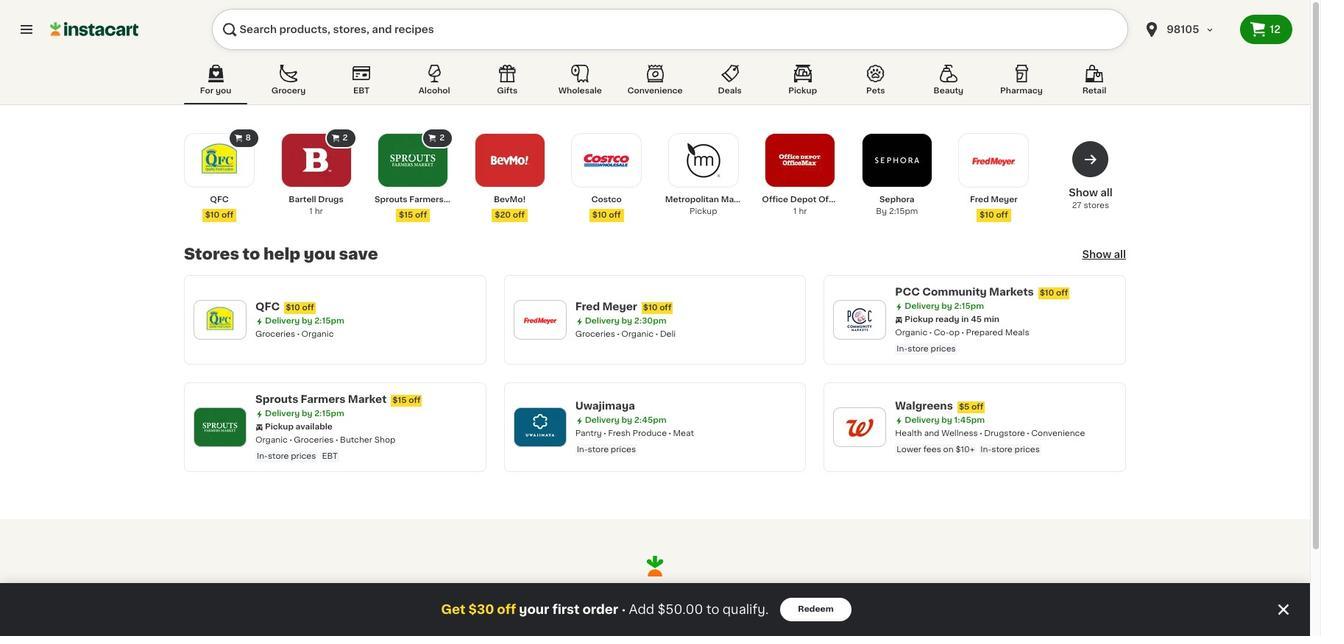 Task type: vqa. For each thing, say whether or not it's contained in the screenshot.
Fred Meyer $10 off
yes



Task type: describe. For each thing, give the bounding box(es) containing it.
more
[[622, 591, 666, 606]]

0 horizontal spatial sprouts
[[255, 395, 298, 405]]

depot
[[790, 196, 817, 204]]

bevmo! $20 off
[[494, 196, 526, 219]]

45
[[971, 316, 982, 324]]

uwajimaya
[[575, 401, 635, 412]]

show for show all
[[1083, 250, 1112, 260]]

2 for farmers
[[440, 134, 445, 142]]

in inside 'there's more to explore shop 27 stores (and counting) in seattle.'
[[709, 613, 719, 623]]

$10 up groceries organic
[[286, 304, 300, 312]]

in- down pantry
[[577, 446, 588, 454]]

and
[[924, 430, 940, 438]]

stores
[[184, 247, 239, 262]]

gifts button
[[476, 62, 539, 105]]

show all 27 stores
[[1069, 188, 1113, 210]]

pickup inside metropolitan market pickup
[[690, 208, 717, 216]]

on
[[943, 446, 954, 454]]

deli
[[660, 331, 676, 339]]

1 inside bartell drugs 1 hr
[[309, 208, 313, 216]]

bartell
[[289, 196, 316, 204]]

health
[[895, 430, 922, 438]]

pickup for pickup available
[[265, 423, 294, 431]]

stores to help you save tab panel
[[177, 128, 1134, 473]]

there's more to explore shop 27 stores (and counting) in seattle.
[[548, 591, 762, 623]]

by
[[876, 208, 887, 216]]

fred meyer logo image
[[521, 301, 559, 339]]

1 vertical spatial sprouts farmers market $15 off
[[255, 395, 421, 405]]

off inside walgreens $5 off
[[972, 403, 984, 412]]

beauty
[[934, 87, 964, 95]]

2:45pm
[[634, 417, 667, 425]]

pcc community markets logo image
[[841, 301, 879, 339]]

counting)
[[655, 613, 707, 623]]

to inside 'there's more to explore shop 27 stores (and counting) in seattle.'
[[669, 591, 687, 606]]

8
[[246, 134, 251, 142]]

2:30pm
[[634, 317, 667, 325]]

shop inside 'there's more to explore shop 27 stores (and counting) in seattle.'
[[548, 613, 575, 623]]

office depot officemax 1 hr
[[762, 196, 863, 216]]

grocery button
[[257, 62, 320, 105]]

office depot officemax image
[[775, 135, 825, 186]]

0 horizontal spatial market
[[348, 395, 387, 405]]

produce
[[633, 430, 667, 438]]

$10 inside pcc community markets $10 off
[[1040, 289, 1054, 297]]

fred inside fred meyer $10 off
[[970, 196, 989, 204]]

bevmo! image
[[485, 135, 535, 186]]

prices down co-
[[931, 345, 956, 353]]

there's
[[556, 591, 619, 606]]

by for pcc
[[942, 303, 952, 311]]

pets
[[867, 87, 885, 95]]

ebt inside button
[[353, 87, 370, 95]]

get $30 off your first order • add $50.00 to qualify.
[[441, 604, 769, 616]]

0 horizontal spatial fred meyer $10 off
[[575, 302, 672, 312]]

prices down 'organic groceries butcher shop'
[[291, 453, 316, 461]]

$10 up stores
[[205, 211, 220, 219]]

store down pickup ready in 45 min
[[908, 345, 929, 353]]

meals
[[1005, 329, 1030, 337]]

groceries organic deli
[[575, 331, 676, 339]]

2:15pm for markets
[[954, 303, 984, 311]]

convenience inside stores to help you save tab panel
[[1032, 430, 1085, 438]]

show all button
[[1083, 247, 1126, 262]]

98105
[[1167, 24, 1200, 35]]

1 vertical spatial qfc $10 off
[[255, 302, 314, 312]]

in- down pcc
[[897, 345, 908, 353]]

1:45pm
[[954, 417, 985, 425]]

drugstore
[[984, 430, 1025, 438]]

get
[[441, 604, 466, 616]]

health and wellness drugstore convenience
[[895, 430, 1085, 438]]

sephora image
[[872, 135, 922, 186]]

pantry
[[575, 430, 602, 438]]

convenience inside button
[[628, 87, 683, 95]]

0 horizontal spatial qfc $10 off
[[205, 196, 234, 219]]

shop categories tab list
[[184, 62, 1126, 105]]

groceries for groceries organic deli
[[575, 331, 615, 339]]

lower
[[897, 446, 922, 454]]

27 inside show all 27 stores
[[1072, 202, 1082, 210]]

officemax
[[819, 196, 863, 204]]

alcohol button
[[403, 62, 466, 105]]

stores to help you save
[[184, 247, 378, 262]]

by for qfc
[[302, 317, 313, 325]]

costco
[[592, 196, 622, 204]]

groceries organic
[[255, 331, 334, 339]]

seattle.
[[721, 613, 762, 623]]

costco image
[[582, 135, 632, 186]]

qualify.
[[723, 604, 769, 616]]

costco $10 off
[[592, 196, 622, 219]]

organic groceries butcher shop
[[255, 437, 396, 445]]

0 vertical spatial in-store prices
[[897, 345, 956, 353]]

fees
[[924, 446, 941, 454]]

12 button
[[1241, 15, 1293, 44]]

sprouts farmers market logo image
[[201, 409, 239, 447]]

available
[[296, 423, 333, 431]]

for you button
[[184, 62, 247, 105]]

markets
[[989, 287, 1034, 297]]

pcc
[[895, 287, 920, 297]]

convenience button
[[622, 62, 689, 105]]

by for sprouts
[[302, 410, 313, 418]]

in- down health and wellness drugstore convenience
[[981, 446, 992, 454]]

pickup available
[[265, 423, 333, 431]]

pets button
[[844, 62, 908, 105]]

2 98105 button from the left
[[1143, 9, 1232, 50]]

uwajimaya logo image
[[521, 409, 559, 447]]

instacart image
[[50, 21, 138, 38]]

deals button
[[698, 62, 762, 105]]

redeem
[[798, 606, 834, 614]]

stores inside 'there's more to explore shop 27 stores (and counting) in seattle.'
[[593, 613, 626, 623]]

treatment tracker modal dialog
[[0, 584, 1310, 637]]

office
[[762, 196, 789, 204]]

for
[[200, 87, 214, 95]]

sephora by 2:15pm
[[876, 196, 918, 216]]

add
[[629, 604, 655, 616]]

delivery for qfc
[[265, 317, 300, 325]]

metropolitan
[[665, 196, 719, 204]]

your
[[519, 604, 550, 616]]

stores inside show all 27 stores
[[1084, 202, 1109, 210]]

$30
[[468, 604, 494, 616]]

off inside costco $10 off
[[609, 211, 621, 219]]

pharmacy
[[1001, 87, 1043, 95]]

co-
[[934, 329, 949, 337]]

wholesale button
[[549, 62, 612, 105]]

(and
[[629, 613, 653, 623]]

sephora
[[880, 196, 915, 204]]

ready
[[936, 316, 960, 324]]

you inside tab panel
[[304, 247, 336, 262]]

fred meyer image
[[969, 135, 1019, 186]]

prices down fresh
[[611, 446, 636, 454]]

show for show all 27 stores
[[1069, 188, 1098, 198]]

store down pantry
[[588, 446, 609, 454]]

1 vertical spatial $15
[[393, 397, 407, 405]]

save
[[339, 247, 378, 262]]

delivery by 2:45pm
[[585, 417, 667, 425]]

2 for drugs
[[343, 134, 348, 142]]



Task type: locate. For each thing, give the bounding box(es) containing it.
market
[[446, 196, 475, 204], [721, 196, 751, 204], [348, 395, 387, 405]]

2:15pm inside sephora by 2:15pm
[[889, 208, 918, 216]]

1 vertical spatial in
[[709, 613, 719, 623]]

0 vertical spatial delivery by 2:15pm
[[905, 303, 984, 311]]

convenience right drugstore
[[1032, 430, 1085, 438]]

2:15pm for market
[[314, 410, 344, 418]]

0 horizontal spatial farmers
[[301, 395, 346, 405]]

in left 45
[[962, 316, 969, 324]]

stores up show all popup button
[[1084, 202, 1109, 210]]

by up groceries organic deli
[[622, 317, 632, 325]]

1 horizontal spatial fred meyer $10 off
[[970, 196, 1018, 219]]

ebt button
[[330, 62, 393, 105]]

to inside stores to help you save tab panel
[[243, 247, 260, 262]]

1 horizontal spatial 1
[[794, 208, 797, 216]]

alcohol
[[419, 87, 450, 95]]

show up show all popup button
[[1069, 188, 1098, 198]]

Search field
[[212, 9, 1129, 50]]

delivery for sprouts
[[265, 410, 300, 418]]

shop inside stores to help you save tab panel
[[374, 437, 396, 445]]

in- down pickup available
[[257, 453, 268, 461]]

in-store prices down co-
[[897, 345, 956, 353]]

pickup inside button
[[789, 87, 817, 95]]

1 vertical spatial all
[[1114, 250, 1126, 260]]

hr down drugs
[[315, 208, 323, 216]]

27
[[1072, 202, 1082, 210], [578, 613, 590, 623]]

$10 right markets
[[1040, 289, 1054, 297]]

0 horizontal spatial 27
[[578, 613, 590, 623]]

in-store prices down fresh
[[577, 446, 636, 454]]

delivery up groceries organic
[[265, 317, 300, 325]]

market left office
[[721, 196, 751, 204]]

0 horizontal spatial all
[[1101, 188, 1113, 198]]

pickup down metropolitan
[[690, 208, 717, 216]]

0 vertical spatial shop
[[374, 437, 396, 445]]

delivery up pickup available
[[265, 410, 300, 418]]

$10+
[[956, 446, 975, 454]]

2:15pm for off
[[314, 317, 344, 325]]

pickup for pickup
[[789, 87, 817, 95]]

store down drugstore
[[992, 446, 1013, 454]]

grocery
[[271, 87, 306, 95]]

walgreens logo image
[[841, 409, 879, 447]]

market up 'butcher'
[[348, 395, 387, 405]]

None search field
[[212, 9, 1129, 50]]

by up available
[[302, 410, 313, 418]]

by up fresh
[[622, 417, 632, 425]]

0 horizontal spatial in-store prices
[[577, 446, 636, 454]]

in-store prices
[[897, 345, 956, 353], [577, 446, 636, 454]]

0 vertical spatial in
[[962, 316, 969, 324]]

27 inside 'there's more to explore shop 27 stores (and counting) in seattle.'
[[578, 613, 590, 623]]

walgreens
[[895, 401, 953, 412]]

0 vertical spatial 27
[[1072, 202, 1082, 210]]

stores down 'there's'
[[593, 613, 626, 623]]

show
[[1069, 188, 1098, 198], [1083, 250, 1112, 260]]

1 vertical spatial delivery by 2:15pm
[[265, 317, 344, 325]]

gifts
[[497, 87, 518, 95]]

fred meyer $10 off down fred meyer image
[[970, 196, 1018, 219]]

0 vertical spatial farmers
[[410, 196, 444, 204]]

delivery by 2:15pm for $10
[[265, 317, 344, 325]]

min
[[984, 316, 1000, 324]]

show all
[[1083, 250, 1126, 260]]

1 vertical spatial shop
[[548, 613, 575, 623]]

deals
[[718, 87, 742, 95]]

delivery by 2:15pm up ready
[[905, 303, 984, 311]]

1 vertical spatial ebt
[[322, 453, 338, 461]]

pcc community markets $10 off
[[895, 287, 1068, 297]]

you inside button
[[216, 87, 231, 95]]

2:15pm up 45
[[954, 303, 984, 311]]

qfc
[[210, 196, 229, 204], [255, 302, 280, 312]]

by up ready
[[942, 303, 952, 311]]

groceries
[[255, 331, 295, 339], [575, 331, 615, 339], [294, 437, 334, 445]]

1 vertical spatial farmers
[[301, 395, 346, 405]]

qfc $10 off
[[205, 196, 234, 219], [255, 302, 314, 312]]

1 vertical spatial convenience
[[1032, 430, 1085, 438]]

by
[[942, 303, 952, 311], [302, 317, 313, 325], [622, 317, 632, 325], [302, 410, 313, 418], [622, 417, 632, 425], [942, 417, 952, 425]]

0 horizontal spatial shop
[[374, 437, 396, 445]]

delivery for fred
[[585, 317, 620, 325]]

1 vertical spatial stores
[[593, 613, 626, 623]]

1 horizontal spatial sprouts
[[375, 196, 408, 204]]

0 vertical spatial fred
[[970, 196, 989, 204]]

farmers up available
[[301, 395, 346, 405]]

qfc image
[[194, 135, 244, 186]]

2 right sprouts farmers market image
[[440, 134, 445, 142]]

groceries down 'delivery by 2:30pm'
[[575, 331, 615, 339]]

1 horizontal spatial stores
[[1084, 202, 1109, 210]]

drugs
[[318, 196, 344, 204]]

meyer up 'delivery by 2:30pm'
[[602, 302, 637, 312]]

qfc logo image
[[201, 301, 239, 339]]

0 vertical spatial sprouts
[[375, 196, 408, 204]]

bevmo!
[[494, 196, 526, 204]]

sprouts inside sprouts farmers market $15 off
[[375, 196, 408, 204]]

store down pickup available
[[268, 453, 289, 461]]

2
[[343, 134, 348, 142], [440, 134, 445, 142]]

to inside the get $30 off your first order • add $50.00 to qualify.
[[707, 604, 720, 616]]

$10 inside costco $10 off
[[593, 211, 607, 219]]

pickup button
[[771, 62, 835, 105]]

lower fees on $10+ in-store prices
[[897, 446, 1040, 454]]

prices
[[931, 345, 956, 353], [611, 446, 636, 454], [1015, 446, 1040, 454], [291, 453, 316, 461]]

metropolitan market pickup
[[665, 196, 751, 216]]

metropolitan market image
[[679, 135, 729, 186]]

1 vertical spatial show
[[1083, 250, 1112, 260]]

sprouts farmers market $15 off up available
[[255, 395, 421, 405]]

0 vertical spatial you
[[216, 87, 231, 95]]

sprouts farmers market image
[[388, 135, 438, 186]]

1 hr from the left
[[315, 208, 323, 216]]

community
[[923, 287, 987, 297]]

0 horizontal spatial to
[[243, 247, 260, 262]]

by up groceries organic
[[302, 317, 313, 325]]

delivery down walgreens
[[905, 417, 940, 425]]

$10 down the costco
[[593, 211, 607, 219]]

0 horizontal spatial hr
[[315, 208, 323, 216]]

1 horizontal spatial 27
[[1072, 202, 1082, 210]]

you right for at top left
[[216, 87, 231, 95]]

beauty button
[[917, 62, 981, 105]]

fred down fred meyer image
[[970, 196, 989, 204]]

0 horizontal spatial meyer
[[602, 302, 637, 312]]

1 vertical spatial meyer
[[602, 302, 637, 312]]

qfc $10 off up groceries organic
[[255, 302, 314, 312]]

meyer down fred meyer image
[[991, 196, 1018, 204]]

convenience
[[628, 87, 683, 95], [1032, 430, 1085, 438]]

pickup up "in-store prices ebt"
[[265, 423, 294, 431]]

1 horizontal spatial all
[[1114, 250, 1126, 260]]

in
[[962, 316, 969, 324], [709, 613, 719, 623]]

by for walgreens
[[942, 417, 952, 425]]

wholesale
[[559, 87, 602, 95]]

2 horizontal spatial to
[[707, 604, 720, 616]]

$10 down fred meyer image
[[980, 211, 994, 219]]

•
[[621, 604, 626, 616]]

1 vertical spatial qfc
[[255, 302, 280, 312]]

off inside the get $30 off your first order • add $50.00 to qualify.
[[497, 604, 516, 616]]

1 inside the office depot officemax 1 hr
[[794, 208, 797, 216]]

market left bevmo!
[[446, 196, 475, 204]]

2 right 'bartell drugs' image
[[343, 134, 348, 142]]

1 horizontal spatial ebt
[[353, 87, 370, 95]]

0 horizontal spatial ebt
[[322, 453, 338, 461]]

meyer inside fred meyer $10 off
[[991, 196, 1018, 204]]

shop right 'butcher'
[[374, 437, 396, 445]]

prices down drugstore
[[1015, 446, 1040, 454]]

1 horizontal spatial farmers
[[410, 196, 444, 204]]

pickup ready in 45 min
[[905, 316, 1000, 324]]

0 vertical spatial convenience
[[628, 87, 683, 95]]

explore
[[690, 591, 754, 606]]

ebt left alcohol in the top left of the page
[[353, 87, 370, 95]]

to up counting)
[[669, 591, 687, 606]]

show inside popup button
[[1083, 250, 1112, 260]]

organic co-op prepared meals
[[895, 329, 1030, 337]]

show down show all 27 stores
[[1083, 250, 1112, 260]]

farmers down sprouts farmers market image
[[410, 196, 444, 204]]

$10 up 2:30pm
[[643, 304, 658, 312]]

2 vertical spatial delivery by 2:15pm
[[265, 410, 344, 418]]

2:15pm
[[889, 208, 918, 216], [954, 303, 984, 311], [314, 317, 344, 325], [314, 410, 344, 418]]

delivery by 2:15pm up pickup available
[[265, 410, 344, 418]]

meat
[[673, 430, 694, 438]]

0 vertical spatial sprouts farmers market $15 off
[[375, 196, 475, 219]]

0 horizontal spatial in
[[709, 613, 719, 623]]

0 vertical spatial ebt
[[353, 87, 370, 95]]

pantry fresh produce meat
[[575, 430, 694, 438]]

1 vertical spatial fred
[[575, 302, 600, 312]]

qfc $10 off down qfc image
[[205, 196, 234, 219]]

meyer
[[991, 196, 1018, 204], [602, 302, 637, 312]]

1 98105 button from the left
[[1135, 9, 1241, 50]]

groceries down available
[[294, 437, 334, 445]]

first
[[552, 604, 580, 616]]

0 horizontal spatial you
[[216, 87, 231, 95]]

$5
[[959, 403, 970, 412]]

by for fred
[[622, 317, 632, 325]]

shop
[[374, 437, 396, 445], [548, 613, 575, 623]]

1 1 from the left
[[309, 208, 313, 216]]

order
[[583, 604, 619, 616]]

1 horizontal spatial 2
[[440, 134, 445, 142]]

off
[[222, 211, 234, 219], [415, 211, 427, 219], [513, 211, 525, 219], [609, 211, 621, 219], [996, 211, 1008, 219], [1056, 289, 1068, 297], [302, 304, 314, 312], [660, 304, 672, 312], [409, 397, 421, 405], [972, 403, 984, 412], [497, 604, 516, 616]]

all inside popup button
[[1114, 250, 1126, 260]]

off inside pcc community markets $10 off
[[1056, 289, 1068, 297]]

ebt down 'organic groceries butcher shop'
[[322, 453, 338, 461]]

0 vertical spatial $15
[[399, 211, 413, 219]]

by down walgreens $5 off
[[942, 417, 952, 425]]

delivery for pcc
[[905, 303, 940, 311]]

1 horizontal spatial fred
[[970, 196, 989, 204]]

hr down depot
[[799, 208, 807, 216]]

1 horizontal spatial in-store prices
[[897, 345, 956, 353]]

1 horizontal spatial you
[[304, 247, 336, 262]]

redeem button
[[781, 599, 852, 622]]

sprouts down sprouts farmers market image
[[375, 196, 408, 204]]

sprouts farmers market $15 off down sprouts farmers market image
[[375, 196, 475, 219]]

fred up 'delivery by 2:30pm'
[[575, 302, 600, 312]]

sprouts up pickup available
[[255, 395, 298, 405]]

1 horizontal spatial convenience
[[1032, 430, 1085, 438]]

all for show all
[[1114, 250, 1126, 260]]

organic
[[895, 329, 928, 337], [302, 331, 334, 339], [622, 331, 654, 339], [255, 437, 288, 445]]

delivery
[[905, 303, 940, 311], [265, 317, 300, 325], [585, 317, 620, 325], [265, 410, 300, 418], [585, 417, 620, 425], [905, 417, 940, 425]]

0 horizontal spatial qfc
[[210, 196, 229, 204]]

wellness
[[942, 430, 978, 438]]

to left seattle.
[[707, 604, 720, 616]]

1 horizontal spatial to
[[669, 591, 687, 606]]

delivery up groceries organic deli
[[585, 317, 620, 325]]

all inside show all 27 stores
[[1101, 188, 1113, 198]]

for you
[[200, 87, 231, 95]]

pickup left ready
[[905, 316, 934, 324]]

1 vertical spatial fred meyer $10 off
[[575, 302, 672, 312]]

2 1 from the left
[[794, 208, 797, 216]]

pharmacy button
[[990, 62, 1053, 105]]

in-store prices ebt
[[257, 453, 338, 461]]

1 horizontal spatial in
[[962, 316, 969, 324]]

0 vertical spatial all
[[1101, 188, 1113, 198]]

hr inside bartell drugs 1 hr
[[315, 208, 323, 216]]

$50.00
[[658, 604, 703, 616]]

delivery by 1:45pm
[[905, 417, 985, 425]]

1 vertical spatial you
[[304, 247, 336, 262]]

delivery by 2:15pm for community
[[905, 303, 984, 311]]

1 vertical spatial 27
[[578, 613, 590, 623]]

walgreens $5 off
[[895, 401, 984, 412]]

all for show all 27 stores
[[1101, 188, 1113, 198]]

1 down the bartell
[[309, 208, 313, 216]]

2 horizontal spatial market
[[721, 196, 751, 204]]

store
[[908, 345, 929, 353], [588, 446, 609, 454], [992, 446, 1013, 454], [268, 453, 289, 461]]

0 vertical spatial qfc
[[210, 196, 229, 204]]

in down explore
[[709, 613, 719, 623]]

0 vertical spatial show
[[1069, 188, 1098, 198]]

market inside metropolitan market pickup
[[721, 196, 751, 204]]

0 horizontal spatial convenience
[[628, 87, 683, 95]]

pickup
[[789, 87, 817, 95], [690, 208, 717, 216], [905, 316, 934, 324], [265, 423, 294, 431]]

1 horizontal spatial meyer
[[991, 196, 1018, 204]]

0 vertical spatial qfc $10 off
[[205, 196, 234, 219]]

off inside bevmo! $20 off
[[513, 211, 525, 219]]

2:15pm up groceries organic
[[314, 317, 344, 325]]

pickup up office depot officemax image
[[789, 87, 817, 95]]

2 hr from the left
[[799, 208, 807, 216]]

$20
[[495, 211, 511, 219]]

help
[[264, 247, 300, 262]]

1 vertical spatial in-store prices
[[577, 446, 636, 454]]

in inside stores to help you save tab panel
[[962, 316, 969, 324]]

1 horizontal spatial qfc $10 off
[[255, 302, 314, 312]]

you right help on the top of the page
[[304, 247, 336, 262]]

delivery by 2:15pm for farmers
[[265, 410, 344, 418]]

0 vertical spatial meyer
[[991, 196, 1018, 204]]

bartell drugs image
[[291, 135, 341, 186]]

98105 button
[[1135, 9, 1241, 50], [1143, 9, 1232, 50]]

0 horizontal spatial 2
[[343, 134, 348, 142]]

delivery for walgreens
[[905, 417, 940, 425]]

ebt inside stores to help you save tab panel
[[322, 453, 338, 461]]

qfc down qfc image
[[210, 196, 229, 204]]

0 horizontal spatial stores
[[593, 613, 626, 623]]

fred meyer $10 off up 'delivery by 2:30pm'
[[575, 302, 672, 312]]

groceries for groceries organic
[[255, 331, 295, 339]]

1 down depot
[[794, 208, 797, 216]]

1 horizontal spatial market
[[446, 196, 475, 204]]

ebt
[[353, 87, 370, 95], [322, 453, 338, 461]]

delivery down pcc
[[905, 303, 940, 311]]

2 2 from the left
[[440, 134, 445, 142]]

0 vertical spatial fred meyer $10 off
[[970, 196, 1018, 219]]

retail
[[1083, 87, 1107, 95]]

1 2 from the left
[[343, 134, 348, 142]]

0 horizontal spatial 1
[[309, 208, 313, 216]]

1 horizontal spatial qfc
[[255, 302, 280, 312]]

to left help on the top of the page
[[243, 247, 260, 262]]

convenience down search field
[[628, 87, 683, 95]]

0 horizontal spatial fred
[[575, 302, 600, 312]]

pickup for pickup ready in 45 min
[[905, 316, 934, 324]]

groceries right qfc logo
[[255, 331, 295, 339]]

prepared
[[966, 329, 1003, 337]]

qfc up groceries organic
[[255, 302, 280, 312]]

$15
[[399, 211, 413, 219], [393, 397, 407, 405]]

delivery by 2:15pm up groceries organic
[[265, 317, 344, 325]]

2:15pm up available
[[314, 410, 344, 418]]

delivery down uwajimaya
[[585, 417, 620, 425]]

1 vertical spatial sprouts
[[255, 395, 298, 405]]

0 vertical spatial stores
[[1084, 202, 1109, 210]]

1 horizontal spatial hr
[[799, 208, 807, 216]]

show inside show all 27 stores
[[1069, 188, 1098, 198]]

hr inside the office depot officemax 1 hr
[[799, 208, 807, 216]]

1 horizontal spatial shop
[[548, 613, 575, 623]]

2:15pm down sephora
[[889, 208, 918, 216]]

shop down 'there's'
[[548, 613, 575, 623]]



